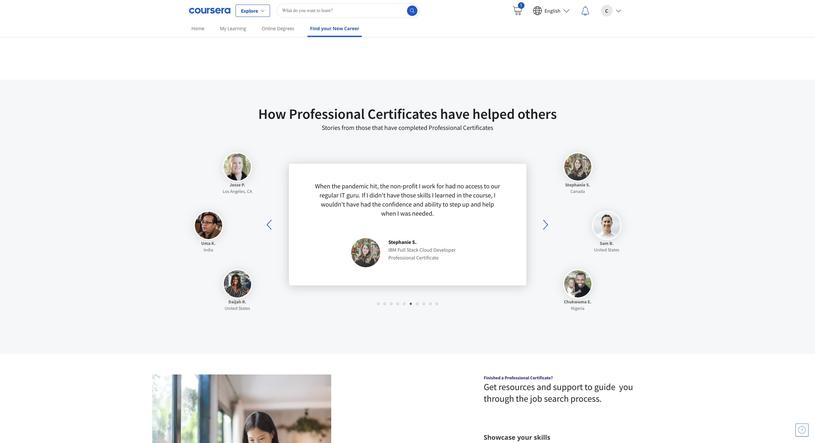 Task type: describe. For each thing, give the bounding box(es) containing it.
0 horizontal spatial had
[[361, 201, 371, 209]]

in inside when the pandemic hit, the non-profit i work for had no access to our regular it guru. if i didn't have those skills i learned in the course, i wouldn't have had the confidence and ability to step up and help when i was needed.
[[457, 191, 462, 200]]

b.
[[610, 241, 614, 247]]

1 link
[[507, 0, 528, 21]]

i right profit
[[419, 182, 421, 190]]

shopping cart: 1 item element
[[512, 2, 525, 16]]

states for daijah r.
[[238, 306, 250, 312]]

to inside finished a professional certificate? get resources and support to guide  you through the job search process.
[[585, 382, 593, 394]]

how professional certificates have helped others stories from those that have completed professional certificates
[[258, 105, 557, 132]]

10
[[426, 30, 431, 36]]

ibm
[[388, 247, 397, 254]]

completed inside how professional certificates have helped others stories from those that have completed professional certificates
[[399, 124, 427, 132]]

i up 'ability' at the top
[[432, 191, 434, 200]]

find your new career
[[310, 25, 359, 32]]

your for find
[[321, 25, 332, 32]]

states for sam b.
[[608, 247, 619, 253]]

platform
[[396, 15, 414, 22]]

hours
[[433, 30, 445, 36]]

0 horizontal spatial completed
[[365, 30, 387, 36]]

the up it
[[332, 182, 341, 190]]

it
[[340, 191, 345, 200]]

chukwuma
[[564, 299, 587, 305]]

regular
[[320, 191, 339, 200]]

when
[[381, 210, 396, 218]]

a
[[502, 376, 504, 381]]

when
[[315, 182, 330, 190]]

certificate?
[[530, 376, 553, 381]]

per
[[478, 30, 486, 36]]

those inside how professional certificates have helped others stories from those that have completed professional certificates
[[356, 124, 371, 132]]

sam b. united states
[[594, 241, 619, 253]]

certificate
[[416, 255, 439, 261]]

your for showcase
[[517, 434, 532, 443]]

uma
[[201, 241, 211, 247]]

for
[[437, 182, 444, 190]]

finished
[[484, 376, 501, 381]]

full
[[398, 247, 406, 254]]

coursera
[[375, 15, 394, 22]]

stories
[[322, 124, 340, 132]]

1 horizontal spatial certificates
[[463, 124, 493, 132]]

resources
[[499, 382, 535, 394]]

sam
[[600, 241, 609, 247]]

0 vertical spatial certificates
[[368, 105, 437, 123]]

india
[[204, 247, 213, 253]]

course,
[[473, 191, 493, 200]]

daijah
[[228, 299, 241, 305]]

up
[[462, 201, 469, 209]]

stephanie s. canada
[[565, 182, 590, 195]]

showcase your skills
[[484, 434, 550, 443]]

months,
[[397, 30, 415, 36]]

explore button
[[235, 4, 270, 17]]

ca
[[247, 189, 252, 195]]

most
[[320, 30, 331, 36]]

job
[[530, 394, 542, 405]]

that
[[372, 124, 383, 132]]

united for daijah
[[225, 306, 238, 312]]

the down didn't
[[372, 201, 381, 209]]

guru.
[[346, 191, 360, 200]]

of
[[461, 30, 465, 36]]

needed.
[[412, 210, 434, 218]]

angeles,
[[230, 189, 246, 195]]

didn't
[[369, 191, 386, 200]]

those inside when the pandemic hit, the non-profit i work for had no access to our regular it guru. if i didn't have those skills i learned in the course, i wouldn't have had the confidence and ability to step up and help when i was needed.
[[401, 191, 416, 200]]

0 vertical spatial had
[[445, 182, 456, 190]]

skills inside when the pandemic hit, the non-profit i work for had no access to our regular it guru. if i didn't have those skills i learned in the course, i wouldn't have had the confidence and ability to step up and help when i was needed.
[[417, 191, 431, 200]]

i right if
[[367, 191, 368, 200]]

c
[[605, 7, 608, 14]]

stephanie for ibm
[[388, 239, 411, 246]]

showcase
[[484, 434, 516, 443]]

p.
[[242, 182, 245, 188]]

all
[[427, 15, 432, 22]]

i down our
[[494, 191, 496, 200]]

step
[[450, 201, 461, 209]]

our
[[491, 182, 500, 190]]

jesse p. los angeles, ca
[[223, 182, 252, 195]]

0 horizontal spatial and
[[413, 201, 423, 209]]

c button
[[596, 0, 626, 21]]

1 horizontal spatial work
[[467, 30, 477, 36]]

home link
[[189, 21, 207, 36]]

1 horizontal spatial skills
[[534, 434, 550, 443]]

be
[[358, 30, 363, 36]]

week
[[487, 30, 498, 36]]

slides element
[[277, 301, 538, 307]]

stephanie s. ibm full stack cloud developer professional certificate
[[388, 239, 456, 261]]

hit,
[[370, 182, 379, 190]]

to left our
[[484, 182, 490, 190]]

through
[[484, 394, 514, 405]]

how
[[258, 105, 286, 123]]

the up up
[[463, 191, 472, 200]]

was
[[400, 210, 411, 218]]

help center image
[[798, 427, 806, 435]]

6
[[393, 30, 396, 36]]

home
[[192, 25, 204, 32]]

no
[[457, 182, 464, 190]]

go to next slide image
[[538, 217, 553, 233]]

and inside finished a professional certificate? get resources and support to guide  you through the job search process.
[[537, 382, 551, 394]]

profit
[[403, 182, 418, 190]]

support
[[553, 382, 583, 394]]

to down learned
[[443, 201, 448, 209]]

explore
[[241, 7, 258, 14]]

professional inside finished a professional certificate? get resources and support to guide  you through the job search process.
[[505, 376, 529, 381]]

career
[[344, 25, 359, 32]]



Task type: locate. For each thing, give the bounding box(es) containing it.
work left for
[[422, 182, 435, 190]]

and right up
[[471, 201, 481, 209]]

s. inside stephanie s. ibm full stack cloud developer professional certificate
[[412, 239, 417, 246]]

degrees
[[277, 25, 295, 32]]

data,
[[415, 15, 426, 22]]

work inside when the pandemic hit, the non-profit i work for had no access to our regular it guru. if i didn't have those skills i learned in the course, i wouldn't have had the confidence and ability to step up and help when i was needed.
[[422, 182, 435, 190]]

access
[[465, 182, 483, 190]]

1 vertical spatial skills
[[534, 434, 550, 443]]

1 horizontal spatial states
[[608, 247, 619, 253]]

and
[[413, 201, 423, 209], [471, 201, 481, 209], [537, 382, 551, 394]]

1 horizontal spatial stephanie
[[565, 182, 586, 188]]

1 horizontal spatial those
[[401, 191, 416, 200]]

e.
[[588, 299, 592, 305]]

2 horizontal spatial and
[[537, 382, 551, 394]]

my learning link
[[217, 21, 249, 36]]

1 horizontal spatial your
[[517, 434, 532, 443]]

1 horizontal spatial and
[[471, 201, 481, 209]]

states down r.
[[238, 306, 250, 312]]

0 vertical spatial completed
[[365, 30, 387, 36]]

help
[[482, 201, 494, 209]]

professional inside stephanie s. ibm full stack cloud developer professional certificate
[[388, 255, 415, 261]]

with
[[416, 30, 425, 36]]

had
[[445, 182, 456, 190], [361, 201, 371, 209]]

²
[[372, 15, 374, 22]]

stephanie for canada
[[565, 182, 586, 188]]

None search field
[[277, 3, 420, 18]]

ability
[[425, 201, 442, 209]]

united inside daijah r. united states
[[225, 306, 238, 312]]

0 vertical spatial states
[[608, 247, 619, 253]]

i left was
[[397, 210, 399, 218]]

³
[[317, 30, 319, 36]]

certificates
[[368, 105, 437, 123], [463, 124, 493, 132]]

s. for ibm
[[412, 239, 417, 246]]

1
[[520, 2, 523, 8]]

0 vertical spatial work
[[467, 30, 477, 36]]

online
[[262, 25, 276, 32]]

helped
[[473, 105, 515, 123]]

learned
[[435, 191, 455, 200]]

english button
[[528, 0, 575, 21]]

1 horizontal spatial s.
[[586, 182, 590, 188]]

² coursera platform data, all time
[[372, 15, 443, 22]]

jesse
[[230, 182, 241, 188]]

to left be
[[352, 30, 357, 36]]

pandemic
[[342, 182, 369, 190]]

1 vertical spatial those
[[401, 191, 416, 200]]

your right 'showcase'
[[517, 434, 532, 443]]

0 horizontal spatial skills
[[417, 191, 431, 200]]

1 vertical spatial in
[[457, 191, 462, 200]]

1 vertical spatial united
[[225, 306, 238, 312]]

0 vertical spatial s.
[[586, 182, 590, 188]]

united down 'daijah' at the left
[[225, 306, 238, 312]]

in
[[388, 30, 392, 36], [457, 191, 462, 200]]

non-
[[390, 182, 403, 190]]

stephanie inside stephanie s. ibm full stack cloud developer professional certificate
[[388, 239, 411, 246]]

states inside daijah r. united states
[[238, 306, 250, 312]]

0 horizontal spatial those
[[356, 124, 371, 132]]

0 vertical spatial in
[[388, 30, 392, 36]]

s.
[[586, 182, 590, 188], [412, 239, 417, 246]]

stephanie s. image
[[351, 239, 380, 268]]

stack
[[407, 247, 419, 254]]

process.
[[571, 394, 602, 405]]

0 horizontal spatial united
[[225, 306, 238, 312]]

had left no
[[445, 182, 456, 190]]

1 vertical spatial completed
[[399, 124, 427, 132]]

los
[[223, 189, 229, 195]]

and down certificate?
[[537, 382, 551, 394]]

0 vertical spatial stephanie
[[565, 182, 586, 188]]

the inside finished a professional certificate? get resources and support to guide  you through the job search process.
[[516, 394, 528, 405]]

those
[[356, 124, 371, 132], [401, 191, 416, 200]]

1 vertical spatial s.
[[412, 239, 417, 246]]

professional
[[289, 105, 365, 123], [429, 124, 462, 132], [388, 255, 415, 261], [505, 376, 529, 381]]

daijah r. united states
[[225, 299, 250, 312]]

0 vertical spatial skills
[[417, 191, 431, 200]]

stephanie up the canada
[[565, 182, 586, 188]]

coursera image
[[189, 5, 230, 16]]

cloud
[[420, 247, 432, 254]]

united down the sam at the bottom of page
[[594, 247, 607, 253]]

1 vertical spatial your
[[517, 434, 532, 443]]

work
[[467, 30, 477, 36], [422, 182, 435, 190]]

k.
[[211, 241, 216, 247]]

certificates up that
[[368, 105, 437, 123]]

to
[[352, 30, 357, 36], [484, 182, 490, 190], [443, 201, 448, 209], [585, 382, 593, 394]]

designed
[[332, 30, 351, 36]]

1 horizontal spatial united
[[594, 247, 607, 253]]

0 horizontal spatial stephanie
[[388, 239, 411, 246]]

uma k. india
[[201, 241, 216, 253]]

had down if
[[361, 201, 371, 209]]

1 horizontal spatial had
[[445, 182, 456, 190]]

my learning
[[220, 25, 246, 32]]

0 vertical spatial united
[[594, 247, 607, 253]]

new
[[333, 25, 343, 32]]

stephanie inside the stephanie s. canada
[[565, 182, 586, 188]]

³ most designed to be completed in 6 months, with 10 hours or less of work per week
[[317, 30, 498, 36]]

united for sam
[[594, 247, 607, 253]]

from
[[342, 124, 355, 132]]

developer
[[433, 247, 456, 254]]

0 horizontal spatial s.
[[412, 239, 417, 246]]

my
[[220, 25, 226, 32]]

time
[[433, 15, 443, 22]]

states inside the sam b. united states
[[608, 247, 619, 253]]

states down b.
[[608, 247, 619, 253]]

your right ³
[[321, 25, 332, 32]]

chukwuma e. nigeria
[[564, 299, 592, 312]]

1 vertical spatial had
[[361, 201, 371, 209]]

get
[[484, 382, 497, 394]]

What do you want to learn? text field
[[277, 3, 420, 18]]

united inside the sam b. united states
[[594, 247, 607, 253]]

0 horizontal spatial certificates
[[368, 105, 437, 123]]

those left that
[[356, 124, 371, 132]]

stephanie
[[565, 182, 586, 188], [388, 239, 411, 246]]

you
[[619, 382, 633, 394]]

when the pandemic hit, the non-profit i work for had no access to our regular it guru. if i didn't have those skills i learned in the course, i wouldn't have had the confidence and ability to step up and help when i was needed.
[[315, 182, 500, 218]]

those down profit
[[401, 191, 416, 200]]

1 horizontal spatial in
[[457, 191, 462, 200]]

in down no
[[457, 191, 462, 200]]

search
[[544, 394, 569, 405]]

online degrees
[[262, 25, 295, 32]]

the
[[332, 182, 341, 190], [380, 182, 389, 190], [463, 191, 472, 200], [372, 201, 381, 209], [516, 394, 528, 405]]

0 horizontal spatial in
[[388, 30, 392, 36]]

0 horizontal spatial states
[[238, 306, 250, 312]]

1 vertical spatial certificates
[[463, 124, 493, 132]]

work right of
[[467, 30, 477, 36]]

learning
[[228, 25, 246, 32]]

s. for canada
[[586, 182, 590, 188]]

states
[[608, 247, 619, 253], [238, 306, 250, 312]]

certificates down helped
[[463, 124, 493, 132]]

confidence
[[382, 201, 412, 209]]

nigeria
[[571, 306, 585, 312]]

in left 6
[[388, 30, 392, 36]]

the left job
[[516, 394, 528, 405]]

1 vertical spatial work
[[422, 182, 435, 190]]

0 vertical spatial those
[[356, 124, 371, 132]]

go to previous slide image
[[262, 217, 277, 233], [267, 220, 271, 230]]

the right hit,
[[380, 182, 389, 190]]

i
[[419, 182, 421, 190], [367, 191, 368, 200], [432, 191, 434, 200], [494, 191, 496, 200], [397, 210, 399, 218]]

and up needed.
[[413, 201, 423, 209]]

0 horizontal spatial your
[[321, 25, 332, 32]]

1 horizontal spatial completed
[[399, 124, 427, 132]]

stephanie up full
[[388, 239, 411, 246]]

1 vertical spatial states
[[238, 306, 250, 312]]

others
[[518, 105, 557, 123]]

to right support
[[585, 382, 593, 394]]

s. inside the stephanie s. canada
[[586, 182, 590, 188]]

wouldn't
[[321, 201, 345, 209]]

less
[[452, 30, 460, 36]]

1 vertical spatial stephanie
[[388, 239, 411, 246]]

english
[[545, 7, 561, 14]]

find
[[310, 25, 320, 32]]

or
[[446, 30, 451, 36]]

online degrees link
[[259, 21, 297, 36]]

united
[[594, 247, 607, 253], [225, 306, 238, 312]]

0 horizontal spatial work
[[422, 182, 435, 190]]

if
[[362, 191, 365, 200]]

0 vertical spatial your
[[321, 25, 332, 32]]



Task type: vqa. For each thing, say whether or not it's contained in the screenshot.
the bottommost AI
no



